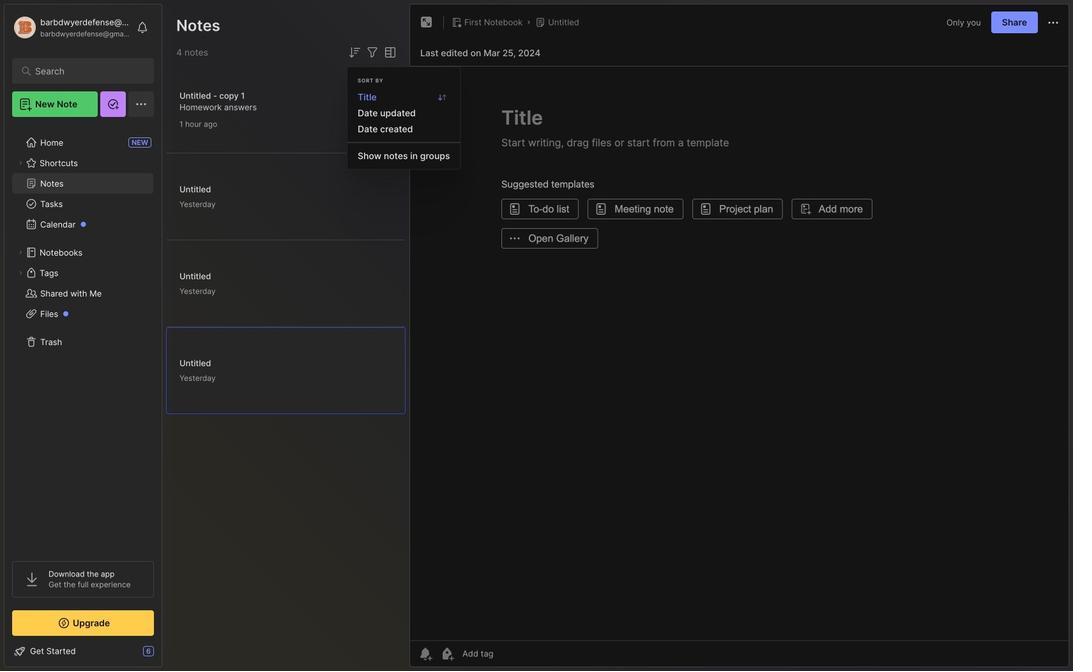 Task type: vqa. For each thing, say whether or not it's contained in the screenshot.
Morning Task text box
no



Task type: locate. For each thing, give the bounding box(es) containing it.
Add tag field
[[461, 648, 557, 659]]

Account field
[[12, 15, 130, 40]]

note window element
[[410, 4, 1070, 670]]

click to collapse image
[[161, 647, 171, 663]]

tree
[[4, 125, 162, 550]]

Search text field
[[35, 65, 137, 77]]

Add filters field
[[365, 45, 380, 60]]

add tag image
[[440, 646, 455, 661]]

None search field
[[35, 63, 137, 79]]

expand tags image
[[17, 269, 24, 277]]



Task type: describe. For each thing, give the bounding box(es) containing it.
none search field inside main element
[[35, 63, 137, 79]]

View options field
[[380, 45, 398, 60]]

dropdown list menu
[[348, 89, 460, 164]]

add filters image
[[365, 45, 380, 60]]

tree inside main element
[[4, 125, 162, 550]]

Sort options field
[[347, 45, 362, 60]]

expand notebooks image
[[17, 249, 24, 256]]

expand note image
[[419, 15, 435, 30]]

More actions field
[[1046, 14, 1062, 30]]

Note Editor text field
[[410, 66, 1069, 640]]

Help and Learning task checklist field
[[4, 641, 162, 661]]

add a reminder image
[[418, 646, 433, 661]]

more actions image
[[1046, 15, 1062, 30]]

main element
[[0, 0, 166, 671]]



